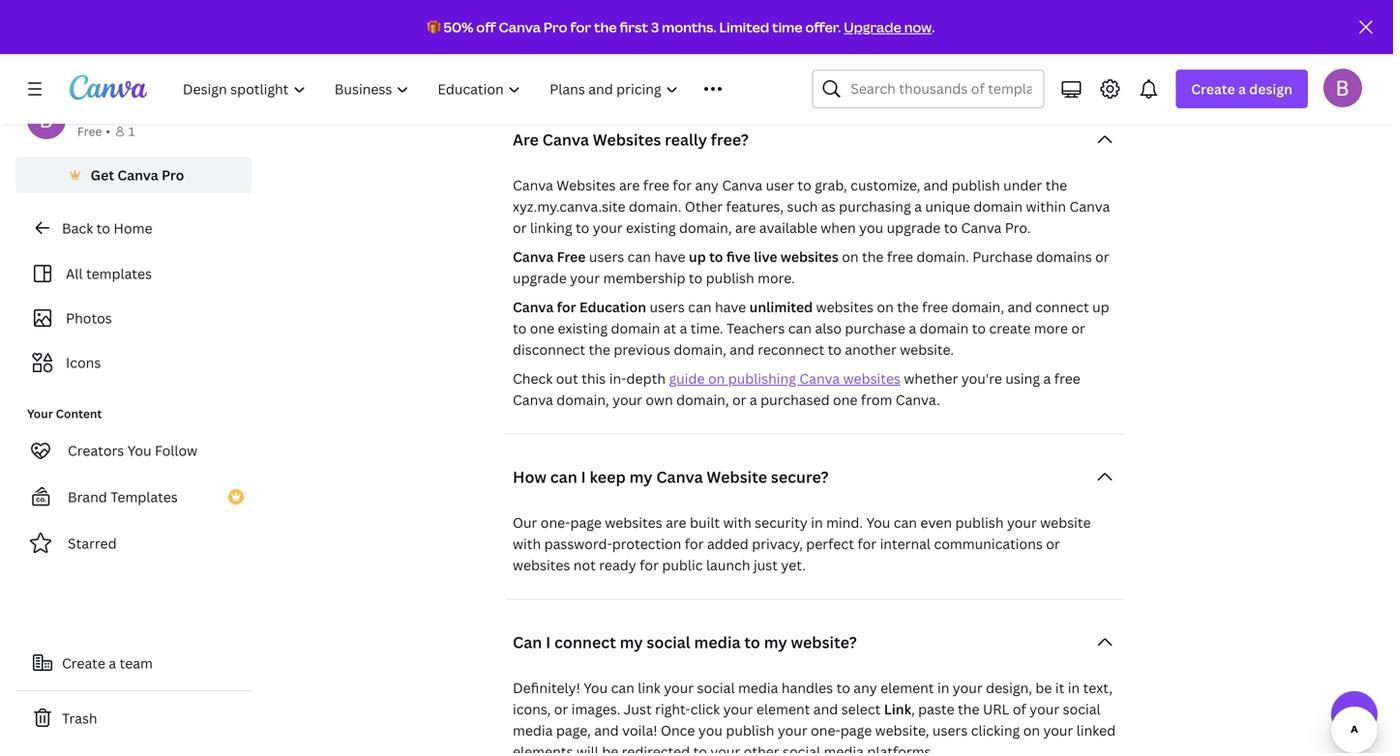 Task type: vqa. For each thing, say whether or not it's contained in the screenshot.
HANDLES
yes



Task type: locate. For each thing, give the bounding box(es) containing it.
internal
[[880, 535, 931, 553]]

publish up communications
[[956, 514, 1004, 532]]

you left the follow
[[127, 442, 152, 460]]

pro
[[544, 18, 568, 36], [162, 166, 184, 184]]

and
[[924, 176, 949, 194], [1008, 298, 1032, 316], [730, 341, 755, 359], [814, 700, 838, 719], [594, 722, 619, 740]]

elements
[[513, 743, 573, 754]]

0 vertical spatial you
[[127, 442, 152, 460]]

1 vertical spatial websites
[[557, 176, 616, 194]]

and down images.
[[594, 722, 619, 740]]

and inside definitely! you can link your social media handles to any element in your design, be it in text, icons, or images. just right-click your element and select
[[814, 700, 838, 719]]

1 vertical spatial connect
[[554, 632, 616, 653]]

0 vertical spatial one-
[[541, 514, 570, 532]]

0 horizontal spatial connect
[[554, 632, 616, 653]]

0 vertical spatial domain.
[[629, 197, 682, 216]]

1 vertical spatial one
[[833, 391, 858, 409]]

canva right get
[[117, 166, 158, 184]]

perfect
[[806, 535, 854, 553]]

using
[[1006, 370, 1040, 388]]

0 vertical spatial with
[[723, 514, 752, 532]]

back to home
[[62, 219, 152, 238]]

to down once
[[693, 743, 707, 754]]

free down purchasing
[[887, 248, 913, 266]]

social inside definitely! you can link your social media handles to any element in your design, be it in text, icons, or images. just right-click your element and select
[[697, 679, 735, 698]]

your left linked
[[1044, 722, 1073, 740]]

i right can
[[546, 632, 551, 653]]

your inside whether you're using a free canva domain, your own domain, or a purchased one from canva.
[[613, 391, 643, 409]]

1 vertical spatial existing
[[558, 319, 608, 338]]

the up within
[[1046, 176, 1068, 194]]

0 vertical spatial connect
[[1036, 298, 1089, 316]]

upgrade down 'unique'
[[887, 219, 941, 237]]

2 horizontal spatial users
[[933, 722, 968, 740]]

secure?
[[771, 467, 829, 488]]

domain,
[[679, 219, 732, 237], [952, 298, 1004, 316], [674, 341, 727, 359], [557, 391, 609, 409], [677, 391, 729, 409]]

0 vertical spatial you
[[859, 219, 884, 237]]

1 horizontal spatial free
[[557, 248, 586, 266]]

media inside the can i connect my social media to my website? dropdown button
[[694, 632, 741, 653]]

you for creators you follow
[[127, 442, 152, 460]]

back to home link
[[15, 209, 252, 248]]

icons,
[[513, 700, 551, 719]]

0 vertical spatial element
[[881, 679, 934, 698]]

on down the of
[[1024, 722, 1040, 740]]

keep
[[590, 467, 626, 488]]

0 horizontal spatial any
[[695, 176, 719, 194]]

time
[[772, 18, 803, 36]]

first
[[620, 18, 648, 36]]

1 horizontal spatial one
[[833, 391, 858, 409]]

1 horizontal spatial page
[[841, 722, 872, 740]]

to inside , paste the url of your social media page, and voila! once you publish your one-page website, users clicking on your linked elements will be redirected to your other social media platforms.
[[693, 743, 707, 754]]

are down are canva websites really free?
[[619, 176, 640, 194]]

connect right can
[[554, 632, 616, 653]]

free inside the websites on the free domain, and connect up to one existing domain at a time. teachers can also purchase a domain to create more or disconnect the previous domain, and reconnect to another website.
[[922, 298, 948, 316]]

upgrade now button
[[844, 18, 932, 36]]

0 vertical spatial upgrade
[[887, 219, 941, 237]]

0 vertical spatial have
[[654, 248, 686, 266]]

connect up more
[[1036, 298, 1089, 316]]

url
[[983, 700, 1010, 719]]

with up added
[[723, 514, 752, 532]]

to down canva free users can have up to five live websites
[[689, 269, 703, 287]]

0 vertical spatial any
[[695, 176, 719, 194]]

live
[[754, 248, 778, 266]]

1 vertical spatial i
[[546, 632, 551, 653]]

1 vertical spatial be
[[602, 743, 619, 754]]

a inside "canva websites are free for any canva user to grab, customize, and publish under the xyz.my.canva.site domain. other features, such as purchasing a unique domain within canva or linking to your existing domain, are available when you upgrade to canva pro."
[[915, 197, 922, 216]]

publish inside , paste the url of your social media page, and voila! once you publish your one-page website, users clicking on your linked elements will be redirected to your other social media platforms.
[[726, 722, 775, 740]]

or inside the websites on the free domain, and connect up to one existing domain at a time. teachers can also purchase a domain to create more or disconnect the previous domain, and reconnect to another website.
[[1072, 319, 1086, 338]]

it
[[1056, 679, 1065, 698]]

create left design
[[1192, 80, 1235, 98]]

are left built at bottom
[[666, 514, 687, 532]]

purchase
[[845, 319, 906, 338]]

can right how at left
[[550, 467, 577, 488]]

1 horizontal spatial in
[[938, 679, 950, 698]]

2 vertical spatial you
[[584, 679, 608, 698]]

team
[[120, 655, 153, 673]]

2 horizontal spatial domain
[[974, 197, 1023, 216]]

upgrade down the linking
[[513, 269, 567, 287]]

select
[[842, 700, 881, 719]]

1 vertical spatial pro
[[162, 166, 184, 184]]

domain. left other
[[629, 197, 682, 216]]

0 horizontal spatial create
[[62, 655, 105, 673]]

users up at
[[650, 298, 685, 316]]

have up time.
[[715, 298, 746, 316]]

added
[[707, 535, 749, 553]]

under
[[1004, 176, 1042, 194]]

1 vertical spatial any
[[854, 679, 877, 698]]

pro.
[[1005, 219, 1031, 237]]

or
[[513, 219, 527, 237], [1096, 248, 1110, 266], [1072, 319, 1086, 338], [733, 391, 747, 409], [1046, 535, 1060, 553], [554, 700, 568, 719]]

0 horizontal spatial element
[[757, 700, 810, 719]]

websites down password- at left bottom
[[513, 556, 570, 575]]

page inside , paste the url of your social media page, and voila! once you publish your one-page website, users clicking on your linked elements will be redirected to your other social media platforms.
[[841, 722, 872, 740]]

customize,
[[851, 176, 921, 194]]

security
[[755, 514, 808, 532]]

and up 'unique'
[[924, 176, 949, 194]]

or up the 'page,'
[[554, 700, 568, 719]]

can up time.
[[688, 298, 712, 316]]

0 vertical spatial up
[[689, 248, 706, 266]]

1 vertical spatial one-
[[811, 722, 841, 740]]

can inside dropdown button
[[550, 467, 577, 488]]

websites inside dropdown button
[[593, 129, 661, 150]]

one- down definitely! you can link your social media handles to any element in your design, be it in text, icons, or images. just right-click your element and select
[[811, 722, 841, 740]]

photos
[[66, 309, 112, 328]]

password-
[[544, 535, 612, 553]]

you inside definitely! you can link your social media handles to any element in your design, be it in text, icons, or images. just right-click your element and select
[[584, 679, 608, 698]]

1 horizontal spatial up
[[1093, 298, 1110, 316]]

design
[[1250, 80, 1293, 98]]

canva up features,
[[722, 176, 763, 194]]

publish up 'other'
[[726, 722, 775, 740]]

design,
[[986, 679, 1032, 698]]

1 vertical spatial domain.
[[917, 248, 969, 266]]

on inside the websites on the free domain, and connect up to one existing domain at a time. teachers can also purchase a domain to create more or disconnect the previous domain, and reconnect to another website.
[[877, 298, 894, 316]]

in up perfect
[[811, 514, 823, 532]]

free inside whether you're using a free canva domain, your own domain, or a purchased one from canva.
[[1054, 370, 1081, 388]]

redirected
[[622, 743, 690, 754]]

1 horizontal spatial existing
[[626, 219, 676, 237]]

0 horizontal spatial are
[[619, 176, 640, 194]]

create
[[989, 319, 1031, 338]]

publish
[[952, 176, 1000, 194], [706, 269, 754, 287], [956, 514, 1004, 532], [726, 722, 775, 740]]

your inside on the free domain. purchase domains or upgrade your membership to publish more.
[[570, 269, 600, 287]]

definitely! you can link your social media handles to any element in your design, be it in text, icons, or images. just right-click your element and select
[[513, 679, 1113, 719]]

2 vertical spatial users
[[933, 722, 968, 740]]

canva inside "button"
[[117, 166, 158, 184]]

own
[[646, 391, 673, 409]]

publish down five
[[706, 269, 754, 287]]

media
[[694, 632, 741, 653], [738, 679, 778, 698], [513, 722, 553, 740], [824, 743, 864, 754]]

0 horizontal spatial you
[[127, 442, 152, 460]]

media up click
[[694, 632, 741, 653]]

create inside button
[[62, 655, 105, 673]]

1 vertical spatial users
[[650, 298, 685, 316]]

1 horizontal spatial pro
[[544, 18, 568, 36]]

purchasing
[[839, 197, 911, 216]]

domain. inside on the free domain. purchase domains or upgrade your membership to publish more.
[[917, 248, 969, 266]]

0 horizontal spatial be
[[602, 743, 619, 754]]

your up the education
[[570, 269, 600, 287]]

a right using
[[1044, 370, 1051, 388]]

1 horizontal spatial create
[[1192, 80, 1235, 98]]

more.
[[758, 269, 795, 287]]

canva for education users can have unlimited
[[513, 298, 813, 316]]

social right 'other'
[[783, 743, 821, 754]]

communications
[[934, 535, 1043, 553]]

free inside "canva websites are free for any canva user to grab, customize, and publish under the xyz.my.canva.site domain. other features, such as purchasing a unique domain within canva or linking to your existing domain, are available when you upgrade to canva pro."
[[643, 176, 670, 194]]

be
[[1036, 679, 1052, 698], [602, 743, 619, 754]]

0 horizontal spatial existing
[[558, 319, 608, 338]]

for down built at bottom
[[685, 535, 704, 553]]

can inside definitely! you can link your social media handles to any element in your design, be it in text, icons, or images. just right-click your element and select
[[611, 679, 635, 698]]

0 vertical spatial pro
[[544, 18, 568, 36]]

0 horizontal spatial page
[[570, 514, 602, 532]]

1 vertical spatial have
[[715, 298, 746, 316]]

0 vertical spatial websites
[[593, 129, 661, 150]]

1 horizontal spatial connect
[[1036, 298, 1089, 316]]

existing inside "canva websites are free for any canva user to grab, customize, and publish under the xyz.my.canva.site domain. other features, such as purchasing a unique domain within canva or linking to your existing domain, are available when you upgrade to canva pro."
[[626, 219, 676, 237]]

can
[[628, 248, 651, 266], [688, 298, 712, 316], [788, 319, 812, 338], [550, 467, 577, 488], [894, 514, 917, 532], [611, 679, 635, 698]]

website
[[707, 467, 767, 488]]

1 horizontal spatial you
[[584, 679, 608, 698]]

1 horizontal spatial be
[[1036, 679, 1052, 698]]

websites inside "canva websites are free for any canva user to grab, customize, and publish under the xyz.my.canva.site domain. other features, such as purchasing a unique domain within canva or linking to your existing domain, are available when you upgrade to canva pro."
[[557, 176, 616, 194]]

0 vertical spatial existing
[[626, 219, 676, 237]]

one- inside our one-page websites are built with security in mind. you can even publish your website with password-protection for added privacy, perfect for internal communications or websites not ready for public launch just yet.
[[541, 514, 570, 532]]

free up website.
[[922, 298, 948, 316]]

1 horizontal spatial upgrade
[[887, 219, 941, 237]]

canva up xyz.my.canva.site
[[513, 176, 553, 194]]

templates
[[111, 488, 178, 507]]

just
[[624, 700, 652, 719]]

websites up also
[[816, 298, 874, 316]]

whether you're using a free canva domain, your own domain, or a purchased one from canva.
[[513, 370, 1081, 409]]

page up password- at left bottom
[[570, 514, 602, 532]]

the inside , paste the url of your social media page, and voila! once you publish your one-page website, users clicking on your linked elements will be redirected to your other social media platforms.
[[958, 700, 980, 719]]

websites down available
[[781, 248, 839, 266]]

0 vertical spatial page
[[570, 514, 602, 532]]

my
[[630, 467, 653, 488], [620, 632, 643, 653], [764, 632, 787, 653]]

upgrade
[[887, 219, 941, 237], [513, 269, 567, 287]]

public
[[662, 556, 703, 575]]

element up ,
[[881, 679, 934, 698]]

canva up purchase
[[961, 219, 1002, 237]]

to inside dropdown button
[[744, 632, 760, 653]]

media left handles
[[738, 679, 778, 698]]

1 horizontal spatial you
[[859, 219, 884, 237]]

can up 'reconnect'
[[788, 319, 812, 338]]

social up click
[[697, 679, 735, 698]]

0 vertical spatial be
[[1036, 679, 1052, 698]]

to up disconnect
[[513, 319, 527, 338]]

1 horizontal spatial i
[[581, 467, 586, 488]]

1 horizontal spatial domain.
[[917, 248, 969, 266]]

guide on publishing canva websites link
[[669, 370, 901, 388]]

0 horizontal spatial one
[[530, 319, 555, 338]]

create a team
[[62, 655, 153, 673]]

to up select
[[837, 679, 850, 698]]

users down paste
[[933, 722, 968, 740]]

1 vertical spatial up
[[1093, 298, 1110, 316]]

canva down check
[[513, 391, 553, 409]]

have up membership
[[654, 248, 686, 266]]

a inside create a design dropdown button
[[1239, 80, 1246, 98]]

connect inside the websites on the free domain, and connect up to one existing domain at a time. teachers can also purchase a domain to create more or disconnect the previous domain, and reconnect to another website.
[[1036, 298, 1089, 316]]

0 vertical spatial users
[[589, 248, 624, 266]]

social inside dropdown button
[[647, 632, 691, 653]]

your up right-
[[664, 679, 694, 698]]

1 horizontal spatial with
[[723, 514, 752, 532]]

1 vertical spatial upgrade
[[513, 269, 567, 287]]

such
[[787, 197, 818, 216]]

back
[[62, 219, 93, 238]]

in-
[[609, 370, 627, 388]]

your up paste
[[953, 679, 983, 698]]

canva right off
[[499, 18, 541, 36]]

with down our
[[513, 535, 541, 553]]

0 vertical spatial create
[[1192, 80, 1235, 98]]

pro right off
[[544, 18, 568, 36]]

in
[[811, 514, 823, 532], [938, 679, 950, 698], [1068, 679, 1080, 698]]

1 vertical spatial free
[[557, 248, 586, 266]]

existing down the education
[[558, 319, 608, 338]]

domain.
[[629, 197, 682, 216], [917, 248, 969, 266]]

publish up 'unique'
[[952, 176, 1000, 194]]

starred link
[[15, 524, 252, 563]]

any inside definitely! you can link your social media handles to any element in your design, be it in text, icons, or images. just right-click your element and select
[[854, 679, 877, 698]]

2 horizontal spatial you
[[867, 514, 891, 532]]

social up link
[[647, 632, 691, 653]]

domain inside "canva websites are free for any canva user to grab, customize, and publish under the xyz.my.canva.site domain. other features, such as purchasing a unique domain within canva or linking to your existing domain, are available when you upgrade to canva pro."
[[974, 197, 1023, 216]]

i left keep
[[581, 467, 586, 488]]

1 horizontal spatial are
[[666, 514, 687, 532]]

you down purchasing
[[859, 219, 884, 237]]

voila!
[[622, 722, 658, 740]]

1 horizontal spatial any
[[854, 679, 877, 698]]

page down select
[[841, 722, 872, 740]]

have
[[654, 248, 686, 266], [715, 298, 746, 316]]

users up membership
[[589, 248, 624, 266]]

None search field
[[812, 70, 1044, 108]]

1 horizontal spatial one-
[[811, 722, 841, 740]]

one inside the websites on the free domain, and connect up to one existing domain at a time. teachers can also purchase a domain to create more or disconnect the previous domain, and reconnect to another website.
[[530, 319, 555, 338]]

any up other
[[695, 176, 719, 194]]

1 vertical spatial create
[[62, 655, 105, 673]]

up inside the websites on the free domain, and connect up to one existing domain at a time. teachers can also purchase a domain to create more or disconnect the previous domain, and reconnect to another website.
[[1093, 298, 1110, 316]]

page inside our one-page websites are built with security in mind. you can even publish your website with password-protection for added privacy, perfect for internal communications or websites not ready for public launch just yet.
[[570, 514, 602, 532]]

0 horizontal spatial domain
[[611, 319, 660, 338]]

of
[[1013, 700, 1027, 719]]

clicking
[[971, 722, 1020, 740]]

upgrade inside on the free domain. purchase domains or upgrade your membership to publish more.
[[513, 269, 567, 287]]

create a design
[[1192, 80, 1293, 98]]

0 horizontal spatial domain.
[[629, 197, 682, 216]]

1 vertical spatial page
[[841, 722, 872, 740]]

you inside "canva websites are free for any canva user to grab, customize, and publish under the xyz.my.canva.site domain. other features, such as purchasing a unique domain within canva or linking to your existing domain, are available when you upgrade to canva pro."
[[859, 219, 884, 237]]

or inside our one-page websites are built with security in mind. you can even publish your website with password-protection for added privacy, perfect for internal communications or websites not ready for public launch just yet.
[[1046, 535, 1060, 553]]

connect inside dropdown button
[[554, 632, 616, 653]]

you
[[127, 442, 152, 460], [867, 514, 891, 532], [584, 679, 608, 698]]

domain up website.
[[920, 319, 969, 338]]

can inside our one-page websites are built with security in mind. you can even publish your website with password-protection for added privacy, perfect for internal communications or websites not ready for public launch just yet.
[[894, 514, 917, 532]]

1 vertical spatial are
[[735, 219, 756, 237]]

i
[[581, 467, 586, 488], [546, 632, 551, 653]]

templates
[[86, 265, 152, 283]]

0 horizontal spatial upgrade
[[513, 269, 567, 287]]

0 horizontal spatial one-
[[541, 514, 570, 532]]

0 vertical spatial one
[[530, 319, 555, 338]]

element down handles
[[757, 700, 810, 719]]

you up images.
[[584, 679, 608, 698]]

are
[[619, 176, 640, 194], [735, 219, 756, 237], [666, 514, 687, 532]]

to right back
[[96, 219, 110, 238]]

to down 'unique'
[[944, 219, 958, 237]]

on the free domain. purchase domains or upgrade your membership to publish more.
[[513, 248, 1110, 287]]

any up select
[[854, 679, 877, 698]]

🎁 50% off canva pro for the first 3 months. limited time offer. upgrade now .
[[427, 18, 935, 36]]

0 horizontal spatial pro
[[162, 166, 184, 184]]

canva
[[499, 18, 541, 36], [543, 129, 589, 150], [117, 166, 158, 184], [513, 176, 553, 194], [722, 176, 763, 194], [1070, 197, 1110, 216], [961, 219, 1002, 237], [513, 248, 554, 266], [513, 298, 554, 316], [800, 370, 840, 388], [513, 391, 553, 409], [656, 467, 703, 488]]

1 vertical spatial you
[[699, 722, 723, 740]]

create inside dropdown button
[[1192, 80, 1235, 98]]

0 horizontal spatial you
[[699, 722, 723, 740]]

top level navigation element
[[170, 70, 766, 108], [170, 70, 766, 108]]

for up other
[[673, 176, 692, 194]]

0 horizontal spatial in
[[811, 514, 823, 532]]

free inside on the free domain. purchase domains or upgrade your membership to publish more.
[[887, 248, 913, 266]]

1 vertical spatial you
[[867, 514, 891, 532]]

create left the team
[[62, 655, 105, 673]]

your inside our one-page websites are built with security in mind. you can even publish your website with password-protection for added privacy, perfect for internal communications or websites not ready for public launch just yet.
[[1007, 514, 1037, 532]]

2 horizontal spatial in
[[1068, 679, 1080, 698]]

can up internal on the bottom right of page
[[894, 514, 917, 532]]

0 horizontal spatial free
[[77, 123, 102, 139]]

a left the team
[[109, 655, 116, 673]]

in up paste
[[938, 679, 950, 698]]

Search search field
[[851, 71, 1032, 107]]

as
[[821, 197, 836, 216]]

images.
[[572, 700, 621, 719]]

our
[[513, 514, 537, 532]]

2 vertical spatial are
[[666, 514, 687, 532]]

the down purchasing
[[862, 248, 884, 266]]

education
[[580, 298, 646, 316]]

be left it
[[1036, 679, 1052, 698]]

or down website
[[1046, 535, 1060, 553]]

your down xyz.my.canva.site
[[593, 219, 623, 237]]

link
[[884, 700, 912, 719]]

1 vertical spatial element
[[757, 700, 810, 719]]

media down select
[[824, 743, 864, 754]]

0 horizontal spatial with
[[513, 535, 541, 553]]



Task type: describe. For each thing, give the bounding box(es) containing it.
all
[[66, 265, 83, 283]]

2 horizontal spatial are
[[735, 219, 756, 237]]

canva right within
[[1070, 197, 1110, 216]]

website?
[[791, 632, 857, 653]]

website.
[[900, 341, 954, 359]]

0 horizontal spatial i
[[546, 632, 551, 653]]

domain. inside "canva websites are free for any canva user to grab, customize, and publish under the xyz.my.canva.site domain. other features, such as purchasing a unique domain within canva or linking to your existing domain, are available when you upgrade to canva pro."
[[629, 197, 682, 216]]

my up link
[[620, 632, 643, 653]]

media up elements
[[513, 722, 553, 740]]

🎁
[[427, 18, 441, 36]]

your left 'other'
[[711, 743, 740, 754]]

50%
[[444, 18, 474, 36]]

create a team button
[[15, 644, 252, 683]]

your content
[[27, 406, 102, 422]]

a down publishing
[[750, 391, 757, 409]]

0 vertical spatial free
[[77, 123, 102, 139]]

create a design button
[[1176, 70, 1308, 108]]

free?
[[711, 129, 749, 150]]

1 horizontal spatial users
[[650, 298, 685, 316]]

or inside whether you're using a free canva domain, your own domain, or a purchased one from canva.
[[733, 391, 747, 409]]

be inside , paste the url of your social media page, and voila! once you publish your one-page website, users clicking on your linked elements will be redirected to your other social media platforms.
[[602, 743, 619, 754]]

0 horizontal spatial have
[[654, 248, 686, 266]]

1 vertical spatial with
[[513, 535, 541, 553]]

starred
[[68, 535, 117, 553]]

for left first
[[570, 18, 591, 36]]

canva up disconnect
[[513, 298, 554, 316]]

creators you follow
[[68, 442, 197, 460]]

canva up built at bottom
[[656, 467, 703, 488]]

built
[[690, 514, 720, 532]]

this
[[582, 370, 606, 388]]

for inside "canva websites are free for any canva user to grab, customize, and publish under the xyz.my.canva.site domain. other features, such as purchasing a unique domain within canva or linking to your existing domain, are available when you upgrade to canva pro."
[[673, 176, 692, 194]]

your right the of
[[1030, 700, 1060, 719]]

can inside the websites on the free domain, and connect up to one existing domain at a time. teachers can also purchase a domain to create more or disconnect the previous domain, and reconnect to another website.
[[788, 319, 812, 338]]

media inside definitely! you can link your social media handles to any element in your design, be it in text, icons, or images. just right-click your element and select
[[738, 679, 778, 698]]

bob builder image
[[1324, 68, 1362, 107]]

also
[[815, 319, 842, 338]]

other
[[744, 743, 780, 754]]

users inside , paste the url of your social media page, and voila! once you publish your one-page website, users clicking on your linked elements will be redirected to your other social media platforms.
[[933, 722, 968, 740]]

and down teachers
[[730, 341, 755, 359]]

launch
[[706, 556, 750, 575]]

your
[[27, 406, 53, 422]]

grab,
[[815, 176, 847, 194]]

ready
[[599, 556, 636, 575]]

publish inside "canva websites are free for any canva user to grab, customize, and publish under the xyz.my.canva.site domain. other features, such as purchasing a unique domain within canva or linking to your existing domain, are available when you upgrade to canva pro."
[[952, 176, 1000, 194]]

icons link
[[27, 344, 240, 381]]

or inside on the free domain. purchase domains or upgrade your membership to publish more.
[[1096, 248, 1110, 266]]

domain, down this
[[557, 391, 609, 409]]

websites up from
[[843, 370, 901, 388]]

more
[[1034, 319, 1068, 338]]

mind.
[[826, 514, 863, 532]]

all templates link
[[27, 255, 240, 292]]

on inside , paste the url of your social media page, and voila! once you publish your one-page website, users clicking on your linked elements will be redirected to your other social media platforms.
[[1024, 722, 1040, 740]]

domain, inside "canva websites are free for any canva user to grab, customize, and publish under the xyz.my.canva.site domain. other features, such as purchasing a unique domain within canva or linking to your existing domain, are available when you upgrade to canva pro."
[[679, 219, 732, 237]]

be inside definitely! you can link your social media handles to any element in your design, be it in text, icons, or images. just right-click your element and select
[[1036, 679, 1052, 698]]

depth
[[627, 370, 666, 388]]

trash link
[[15, 700, 252, 738]]

guide
[[669, 370, 705, 388]]

for up disconnect
[[557, 298, 576, 316]]

photos link
[[27, 300, 240, 337]]

publishing
[[728, 370, 796, 388]]

are canva websites really free? button
[[505, 120, 1124, 159]]

3
[[651, 18, 659, 36]]

domain, down time.
[[674, 341, 727, 359]]

at
[[664, 319, 677, 338]]

create for create a design
[[1192, 80, 1235, 98]]

you inside , paste the url of your social media page, and voila! once you publish your one-page website, users clicking on your linked elements will be redirected to your other social media platforms.
[[699, 722, 723, 740]]

xyz.my.canva.site
[[513, 197, 626, 216]]

you inside our one-page websites are built with security in mind. you can even publish your website with password-protection for added privacy, perfect for internal communications or websites not ready for public launch just yet.
[[867, 514, 891, 532]]

a up website.
[[909, 319, 916, 338]]

really
[[665, 129, 707, 150]]

limited
[[719, 18, 769, 36]]

unlimited
[[750, 298, 813, 316]]

can
[[513, 632, 542, 653]]

the up purchase
[[897, 298, 919, 316]]

content
[[56, 406, 102, 422]]

your right click
[[723, 700, 753, 719]]

page,
[[556, 722, 591, 740]]

offer.
[[806, 18, 841, 36]]

website,
[[875, 722, 929, 740]]

creators you follow link
[[15, 432, 252, 470]]

off
[[476, 18, 496, 36]]

social up linked
[[1063, 700, 1101, 719]]

0 horizontal spatial up
[[689, 248, 706, 266]]

website
[[1040, 514, 1091, 532]]

right-
[[655, 700, 691, 719]]

pro inside get canva pro "button"
[[162, 166, 184, 184]]

publish inside on the free domain. purchase domains or upgrade your membership to publish more.
[[706, 269, 754, 287]]

and up create
[[1008, 298, 1032, 316]]

create for create a team
[[62, 655, 105, 673]]

existing inside the websites on the free domain, and connect up to one existing domain at a time. teachers can also purchase a domain to create more or disconnect the previous domain, and reconnect to another website.
[[558, 319, 608, 338]]

will
[[577, 743, 599, 754]]

canva down the linking
[[513, 248, 554, 266]]

a inside create a team button
[[109, 655, 116, 673]]

creators
[[68, 442, 124, 460]]

yet.
[[781, 556, 806, 575]]

websites inside the websites on the free domain, and connect up to one existing domain at a time. teachers can also purchase a domain to create more or disconnect the previous domain, and reconnect to another website.
[[816, 298, 874, 316]]

domain, up create
[[952, 298, 1004, 316]]

how can i keep my canva website secure? button
[[505, 458, 1124, 497]]

and inside "canva websites are free for any canva user to grab, customize, and publish under the xyz.my.canva.site domain. other features, such as purchasing a unique domain within canva or linking to your existing domain, are available when you upgrade to canva pro."
[[924, 176, 949, 194]]

all templates
[[66, 265, 152, 283]]

your inside "canva websites are free for any canva user to grab, customize, and publish under the xyz.my.canva.site domain. other features, such as purchasing a unique domain within canva or linking to your existing domain, are available when you upgrade to canva pro."
[[593, 219, 623, 237]]

canva up the purchased
[[800, 370, 840, 388]]

handles
[[782, 679, 833, 698]]

1 horizontal spatial domain
[[920, 319, 969, 338]]

your up 'other'
[[778, 722, 808, 740]]

now
[[904, 18, 932, 36]]

user
[[766, 176, 794, 194]]

just
[[754, 556, 778, 575]]

in inside our one-page websites are built with security in mind. you can even publish your website with password-protection for added privacy, perfect for internal communications or websites not ready for public launch just yet.
[[811, 514, 823, 532]]

on inside on the free domain. purchase domains or upgrade your membership to publish more.
[[842, 248, 859, 266]]

the inside "canva websites are free for any canva user to grab, customize, and publish under the xyz.my.canva.site domain. other features, such as purchasing a unique domain within canva or linking to your existing domain, are available when you upgrade to canva pro."
[[1046, 176, 1068, 194]]

to left five
[[709, 248, 723, 266]]

paste
[[918, 700, 955, 719]]

available
[[759, 219, 818, 237]]

domain, down check out this in-depth guide on publishing canva websites
[[677, 391, 729, 409]]

publish inside our one-page websites are built with security in mind. you can even publish your website with password-protection for added privacy, perfect for internal communications or websites not ready for public launch just yet.
[[956, 514, 1004, 532]]

are inside our one-page websites are built with security in mind. you can even publish your website with password-protection for added privacy, perfect for internal communications or websites not ready for public launch just yet.
[[666, 514, 687, 532]]

check
[[513, 370, 553, 388]]

other
[[685, 197, 723, 216]]

1 horizontal spatial element
[[881, 679, 934, 698]]

for down mind.
[[858, 535, 877, 553]]

disconnect
[[513, 341, 585, 359]]

or inside "canva websites are free for any canva user to grab, customize, and publish under the xyz.my.canva.site domain. other features, such as purchasing a unique domain within canva or linking to your existing domain, are available when you upgrade to canva pro."
[[513, 219, 527, 237]]

get
[[91, 166, 114, 184]]

our one-page websites are built with security in mind. you can even publish your website with password-protection for added privacy, perfect for internal communications or websites not ready for public launch just yet.
[[513, 514, 1091, 575]]

1 horizontal spatial have
[[715, 298, 746, 316]]

canva right are
[[543, 129, 589, 150]]

a right at
[[680, 319, 687, 338]]

one inside whether you're using a free canva domain, your own domain, or a purchased one from canva.
[[833, 391, 858, 409]]

.
[[932, 18, 935, 36]]

and inside , paste the url of your social media page, and voila! once you publish your one-page website, users clicking on your linked elements will be redirected to your other social media platforms.
[[594, 722, 619, 740]]

0 vertical spatial are
[[619, 176, 640, 194]]

you for definitely! you can link your social media handles to any element in your design, be it in text, icons, or images. just right-click your element and select
[[584, 679, 608, 698]]

upgrade inside "canva websites are free for any canva user to grab, customize, and publish under the xyz.my.canva.site domain. other features, such as purchasing a unique domain within canva or linking to your existing domain, are available when you upgrade to canva pro."
[[887, 219, 941, 237]]

click
[[691, 700, 720, 719]]

0 horizontal spatial users
[[589, 248, 624, 266]]

the up this
[[589, 341, 611, 359]]

1
[[129, 123, 135, 139]]

to down xyz.my.canva.site
[[576, 219, 590, 237]]

can up membership
[[628, 248, 651, 266]]

0 vertical spatial i
[[581, 467, 586, 488]]

the left first
[[594, 18, 617, 36]]

to inside definitely! you can link your social media handles to any element in your design, be it in text, icons, or images. just right-click your element and select
[[837, 679, 850, 698]]

to down also
[[828, 341, 842, 359]]

months.
[[662, 18, 717, 36]]

to inside on the free domain. purchase domains or upgrade your membership to publish more.
[[689, 269, 703, 287]]

within
[[1026, 197, 1066, 216]]

or inside definitely! you can link your social media handles to any element in your design, be it in text, icons, or images. just right-click your element and select
[[554, 700, 568, 719]]

previous
[[614, 341, 671, 359]]

whether
[[904, 370, 958, 388]]

one- inside , paste the url of your social media page, and voila! once you publish your one-page website, users clicking on your linked elements will be redirected to your other social media platforms.
[[811, 722, 841, 740]]

my right keep
[[630, 467, 653, 488]]

how
[[513, 467, 547, 488]]

follow
[[155, 442, 197, 460]]

are canva websites really free?
[[513, 129, 749, 150]]

canva inside whether you're using a free canva domain, your own domain, or a purchased one from canva.
[[513, 391, 553, 409]]

link
[[638, 679, 661, 698]]

how can i keep my canva website secure?
[[513, 467, 829, 488]]

from
[[861, 391, 893, 409]]

on right the guide
[[708, 370, 725, 388]]

the inside on the free domain. purchase domains or upgrade your membership to publish more.
[[862, 248, 884, 266]]

websites up protection
[[605, 514, 663, 532]]

websites on the free domain, and connect up to one existing domain at a time. teachers can also purchase a domain to create more or disconnect the previous domain, and reconnect to another website.
[[513, 298, 1110, 359]]

canva websites are free for any canva user to grab, customize, and publish under the xyz.my.canva.site domain. other features, such as purchasing a unique domain within canva or linking to your existing domain, are available when you upgrade to canva pro.
[[513, 176, 1110, 237]]

reconnect
[[758, 341, 825, 359]]

domains
[[1036, 248, 1092, 266]]

my left website?
[[764, 632, 787, 653]]

brand
[[68, 488, 107, 507]]

any inside "canva websites are free for any canva user to grab, customize, and publish under the xyz.my.canva.site domain. other features, such as purchasing a unique domain within canva or linking to your existing domain, are available when you upgrade to canva pro."
[[695, 176, 719, 194]]

for down protection
[[640, 556, 659, 575]]

get canva pro
[[91, 166, 184, 184]]

to up such
[[798, 176, 812, 194]]

to left create
[[972, 319, 986, 338]]



